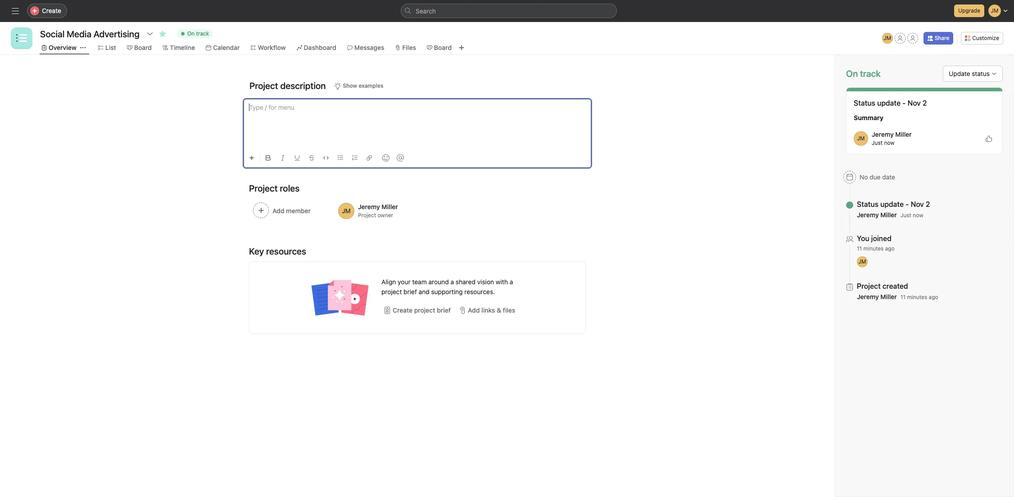 Task type: locate. For each thing, give the bounding box(es) containing it.
0 vertical spatial now
[[885, 140, 895, 146]]

0 horizontal spatial project
[[382, 288, 402, 296]]

remove from starred image
[[159, 30, 166, 37]]

a right the with
[[510, 278, 513, 286]]

you
[[857, 235, 870, 243]]

1 a from the left
[[451, 278, 454, 286]]

create
[[42, 7, 61, 14], [393, 307, 413, 314]]

2 vertical spatial jeremy miller link
[[857, 293, 897, 301]]

1 vertical spatial just
[[901, 212, 912, 219]]

miller down status update - nov 2
[[896, 131, 912, 138]]

0 horizontal spatial a
[[451, 278, 454, 286]]

minutes inside project created jeremy miller 11 minutes ago
[[908, 294, 928, 301]]

0 vertical spatial miller
[[896, 131, 912, 138]]

on track button
[[172, 27, 217, 40]]

date
[[883, 173, 896, 181]]

status inside latest status update element
[[854, 99, 876, 107]]

2 vertical spatial miller
[[881, 293, 897, 301]]

just inside jeremy miller just now
[[872, 140, 883, 146]]

jeremy miller just now
[[872, 131, 912, 146]]

list link
[[98, 43, 116, 53]]

toolbar
[[246, 148, 592, 164]]

nov
[[911, 200, 924, 209]]

status
[[972, 70, 990, 77]]

latest status update element
[[847, 87, 1003, 155]]

1 vertical spatial now
[[913, 212, 924, 219]]

0 vertical spatial jeremy
[[872, 131, 894, 138]]

1 vertical spatial jeremy miller link
[[857, 211, 897, 219]]

board link left add tab icon
[[427, 43, 452, 53]]

board left add tab icon
[[434, 44, 452, 51]]

1 horizontal spatial now
[[913, 212, 924, 219]]

status update - nov 2 button
[[857, 200, 931, 209]]

0 horizontal spatial ago
[[886, 246, 895, 252]]

0 vertical spatial 11
[[857, 246, 862, 252]]

0 vertical spatial status
[[854, 99, 876, 107]]

1 horizontal spatial ago
[[929, 294, 939, 301]]

just inside status update - nov 2 jeremy miller just now
[[901, 212, 912, 219]]

italics image
[[280, 155, 286, 161]]

create inside popup button
[[42, 7, 61, 14]]

update left "nov"
[[881, 200, 904, 209]]

1 vertical spatial status
[[857, 200, 879, 209]]

create project brief button
[[382, 303, 453, 319]]

just down "nov"
[[901, 212, 912, 219]]

and
[[419, 288, 430, 296]]

0 vertical spatial jm
[[884, 35, 892, 41]]

link image
[[367, 155, 372, 161]]

1 horizontal spatial a
[[510, 278, 513, 286]]

numbered list image
[[352, 155, 358, 161]]

jm
[[884, 35, 892, 41], [858, 135, 865, 142], [859, 259, 867, 265]]

minutes down project created
[[908, 294, 928, 301]]

ago inside you joined 11 minutes ago
[[886, 246, 895, 252]]

board link
[[127, 43, 152, 53], [427, 43, 452, 53]]

status down no due date dropdown button
[[857, 200, 879, 209]]

jeremy miller link down status update - nov 2 button
[[857, 211, 897, 219]]

1 horizontal spatial 11
[[901, 294, 906, 301]]

share button
[[924, 32, 954, 45]]

calendar
[[213, 44, 240, 51]]

track
[[196, 30, 209, 37]]

update for nov 2
[[878, 99, 901, 107]]

brief
[[404, 288, 417, 296], [437, 307, 451, 314]]

0 vertical spatial just
[[872, 140, 883, 146]]

create inside button
[[393, 307, 413, 314]]

add tab image
[[458, 44, 465, 51]]

1 vertical spatial jeremy
[[857, 211, 879, 219]]

jeremy down project created
[[857, 293, 879, 301]]

0 horizontal spatial minutes
[[864, 246, 884, 252]]

status up summary
[[854, 99, 876, 107]]

update up summary
[[878, 99, 901, 107]]

timeline
[[170, 44, 195, 51]]

1 vertical spatial create
[[393, 307, 413, 314]]

create down your
[[393, 307, 413, 314]]

0 vertical spatial ago
[[886, 246, 895, 252]]

1 horizontal spatial minutes
[[908, 294, 928, 301]]

2 vertical spatial jeremy
[[857, 293, 879, 301]]

-
[[903, 99, 906, 107], [906, 200, 909, 209]]

brief down supporting
[[437, 307, 451, 314]]

timeline link
[[163, 43, 195, 53]]

1 vertical spatial miller
[[881, 211, 897, 219]]

now down "nov"
[[913, 212, 924, 219]]

&
[[497, 307, 501, 314]]

None text field
[[38, 26, 142, 42]]

show
[[343, 82, 357, 89]]

create button
[[27, 4, 67, 18]]

update
[[949, 70, 971, 77]]

1 vertical spatial update
[[881, 200, 904, 209]]

1 board from the left
[[134, 44, 152, 51]]

11 inside you joined 11 minutes ago
[[857, 246, 862, 252]]

vision
[[477, 278, 494, 286]]

resources.
[[465, 288, 495, 296]]

ago
[[886, 246, 895, 252], [929, 294, 939, 301]]

1 vertical spatial -
[[906, 200, 909, 209]]

brief inside button
[[437, 307, 451, 314]]

0 vertical spatial jeremy miller link
[[872, 131, 912, 138]]

ago inside project created jeremy miller 11 minutes ago
[[929, 294, 939, 301]]

team
[[412, 278, 427, 286]]

- left nov 2
[[903, 99, 906, 107]]

joined
[[872, 235, 892, 243]]

project
[[382, 288, 402, 296], [414, 307, 435, 314]]

brief down your
[[404, 288, 417, 296]]

miller down status update - nov 2 button
[[881, 211, 897, 219]]

calendar link
[[206, 43, 240, 53]]

status
[[854, 99, 876, 107], [857, 200, 879, 209]]

- inside status update - nov 2 jeremy miller just now
[[906, 200, 909, 209]]

minutes
[[864, 246, 884, 252], [908, 294, 928, 301]]

jeremy miller link down project created
[[857, 293, 897, 301]]

links
[[482, 307, 495, 314]]

align your team around a shared vision with a project brief and supporting resources.
[[382, 278, 513, 296]]

2 board from the left
[[434, 44, 452, 51]]

0 horizontal spatial now
[[885, 140, 895, 146]]

- inside latest status update element
[[903, 99, 906, 107]]

0 horizontal spatial board link
[[127, 43, 152, 53]]

now inside status update - nov 2 jeremy miller just now
[[913, 212, 924, 219]]

0 vertical spatial create
[[42, 7, 61, 14]]

jeremy miller link
[[872, 131, 912, 138], [857, 211, 897, 219], [857, 293, 897, 301]]

jeremy up you
[[857, 211, 879, 219]]

1 horizontal spatial just
[[901, 212, 912, 219]]

1 horizontal spatial create
[[393, 307, 413, 314]]

add
[[468, 307, 480, 314]]

status inside status update - nov 2 jeremy miller just now
[[857, 200, 879, 209]]

files
[[503, 307, 516, 314]]

0 vertical spatial update
[[878, 99, 901, 107]]

1 vertical spatial 11
[[901, 294, 906, 301]]

11 down you
[[857, 246, 862, 252]]

jeremy miller
[[358, 203, 398, 211]]

board
[[134, 44, 152, 51], [434, 44, 452, 51]]

1 horizontal spatial brief
[[437, 307, 451, 314]]

code image
[[323, 155, 329, 161]]

a up supporting
[[451, 278, 454, 286]]

jeremy miller project owner
[[358, 203, 398, 219]]

now
[[885, 140, 895, 146], [913, 212, 924, 219]]

1 vertical spatial ago
[[929, 294, 939, 301]]

you joined button
[[857, 234, 895, 243]]

update inside status update - nov 2 jeremy miller just now
[[881, 200, 904, 209]]

1 horizontal spatial project
[[414, 307, 435, 314]]

jeremy
[[872, 131, 894, 138], [857, 211, 879, 219], [857, 293, 879, 301]]

0 horizontal spatial board
[[134, 44, 152, 51]]

board link down 'show options' icon
[[127, 43, 152, 53]]

1 vertical spatial jm
[[858, 135, 865, 142]]

now up date on the right top of the page
[[885, 140, 895, 146]]

on track
[[187, 30, 209, 37]]

update
[[878, 99, 901, 107], [881, 200, 904, 209]]

examples
[[359, 82, 384, 89]]

miller inside status update - nov 2 jeremy miller just now
[[881, 211, 897, 219]]

0 horizontal spatial brief
[[404, 288, 417, 296]]

11 down project created
[[901, 294, 906, 301]]

1 vertical spatial brief
[[437, 307, 451, 314]]

0 vertical spatial minutes
[[864, 246, 884, 252]]

miller
[[896, 131, 912, 138], [881, 211, 897, 219], [881, 293, 897, 301]]

a
[[451, 278, 454, 286], [510, 278, 513, 286]]

1 horizontal spatial board
[[434, 44, 452, 51]]

miller inside jeremy miller just now
[[896, 131, 912, 138]]

status update - nov 2 jeremy miller just now
[[857, 200, 931, 219]]

project created
[[857, 282, 909, 291]]

share
[[935, 35, 950, 41]]

0 vertical spatial -
[[903, 99, 906, 107]]

dashboard link
[[297, 43, 336, 53]]

status update - nov 2
[[854, 99, 927, 107]]

minutes down you joined "button"
[[864, 246, 884, 252]]

miller down project created
[[881, 293, 897, 301]]

0 vertical spatial project
[[382, 288, 402, 296]]

show examples
[[343, 82, 384, 89]]

- left "nov"
[[906, 200, 909, 209]]

0 horizontal spatial create
[[42, 7, 61, 14]]

jeremy down summary
[[872, 131, 894, 138]]

board down 'show options' icon
[[134, 44, 152, 51]]

just
[[872, 140, 883, 146], [901, 212, 912, 219]]

update status
[[949, 70, 990, 77]]

0 horizontal spatial 11
[[857, 246, 862, 252]]

project down align
[[382, 288, 402, 296]]

project down and in the left of the page
[[414, 307, 435, 314]]

11
[[857, 246, 862, 252], [901, 294, 906, 301]]

jeremy miller link for status
[[857, 211, 897, 219]]

add member button
[[249, 199, 331, 224]]

jeremy miller link down summary
[[872, 131, 912, 138]]

1 vertical spatial project
[[414, 307, 435, 314]]

0 horizontal spatial just
[[872, 140, 883, 146]]

summary
[[854, 114, 884, 122]]

1 horizontal spatial board link
[[427, 43, 452, 53]]

insert an object image
[[249, 155, 255, 161]]

jm inside latest status update element
[[858, 135, 865, 142]]

create right expand sidebar image
[[42, 7, 61, 14]]

0 vertical spatial brief
[[404, 288, 417, 296]]

upgrade button
[[955, 5, 985, 17]]

1 vertical spatial minutes
[[908, 294, 928, 301]]

underline image
[[295, 155, 300, 161]]

project created jeremy miller 11 minutes ago
[[857, 282, 939, 301]]

just down summary
[[872, 140, 883, 146]]

2 vertical spatial jm
[[859, 259, 867, 265]]

due
[[870, 173, 881, 181]]



Task type: describe. For each thing, give the bounding box(es) containing it.
no
[[860, 173, 868, 181]]

show options image
[[146, 30, 154, 37]]

project
[[358, 212, 376, 219]]

jeremy inside jeremy miller just now
[[872, 131, 894, 138]]

Search tasks, projects, and more text field
[[401, 4, 617, 18]]

show examples button
[[330, 80, 388, 92]]

your
[[398, 278, 411, 286]]

create for create project brief
[[393, 307, 413, 314]]

no due date
[[860, 173, 896, 181]]

jeremy miller link for project created
[[857, 293, 897, 301]]

update status button
[[943, 66, 1003, 82]]

list
[[105, 44, 116, 51]]

bulleted list image
[[338, 155, 343, 161]]

add links & files
[[468, 307, 516, 314]]

update for nov
[[881, 200, 904, 209]]

2 board link from the left
[[427, 43, 452, 53]]

shared
[[456, 278, 476, 286]]

add links & files button
[[457, 303, 518, 319]]

jm button
[[882, 33, 893, 44]]

jeremy miller link inside latest status update element
[[872, 131, 912, 138]]

Project description title text field
[[244, 77, 328, 96]]

1 board link from the left
[[127, 43, 152, 53]]

status for status update - nov 2 jeremy miller just now
[[857, 200, 879, 209]]

minutes inside you joined 11 minutes ago
[[864, 246, 884, 252]]

on track
[[847, 68, 881, 79]]

on
[[187, 30, 195, 37]]

nov 2
[[908, 99, 927, 107]]

workflow
[[258, 44, 286, 51]]

expand sidebar image
[[12, 7, 19, 14]]

jeremy inside project created jeremy miller 11 minutes ago
[[857, 293, 879, 301]]

list image
[[16, 33, 27, 44]]

overview link
[[41, 43, 77, 53]]

you joined 11 minutes ago
[[857, 235, 895, 252]]

files link
[[395, 43, 416, 53]]

project inside button
[[414, 307, 435, 314]]

customize
[[973, 35, 1000, 41]]

emoji image
[[382, 155, 390, 162]]

create for create
[[42, 7, 61, 14]]

customize button
[[962, 32, 1004, 45]]

workflow link
[[251, 43, 286, 53]]

2 a from the left
[[510, 278, 513, 286]]

board for first board link from right
[[434, 44, 452, 51]]

project roles
[[249, 183, 300, 194]]

add member
[[273, 207, 311, 215]]

around
[[429, 278, 449, 286]]

status for status update - nov 2
[[854, 99, 876, 107]]

messages link
[[347, 43, 384, 53]]

strikethrough image
[[309, 155, 314, 161]]

upgrade
[[959, 7, 981, 14]]

supporting
[[431, 288, 463, 296]]

11 inside project created jeremy miller 11 minutes ago
[[901, 294, 906, 301]]

no due date button
[[840, 169, 900, 186]]

with
[[496, 278, 508, 286]]

dashboard
[[304, 44, 336, 51]]

overview
[[49, 44, 77, 51]]

board for 2nd board link from right
[[134, 44, 152, 51]]

key resources
[[249, 246, 306, 257]]

jm inside button
[[884, 35, 892, 41]]

bold image
[[266, 155, 271, 161]]

miller inside project created jeremy miller 11 minutes ago
[[881, 293, 897, 301]]

- for nov 2
[[903, 99, 906, 107]]

2
[[926, 200, 931, 209]]

jeremy inside status update - nov 2 jeremy miller just now
[[857, 211, 879, 219]]

messages
[[354, 44, 384, 51]]

at mention image
[[397, 155, 404, 162]]

project inside the align your team around a shared vision with a project brief and supporting resources.
[[382, 288, 402, 296]]

files
[[403, 44, 416, 51]]

tab actions image
[[80, 45, 86, 50]]

brief inside the align your team around a shared vision with a project brief and supporting resources.
[[404, 288, 417, 296]]

owner
[[378, 212, 393, 219]]

- for nov
[[906, 200, 909, 209]]

align
[[382, 278, 396, 286]]

create project brief
[[393, 307, 451, 314]]

now inside jeremy miller just now
[[885, 140, 895, 146]]

0 likes. click to like this task image
[[986, 135, 993, 142]]



Task type: vqa. For each thing, say whether or not it's contained in the screenshot.
minutes to the bottom
yes



